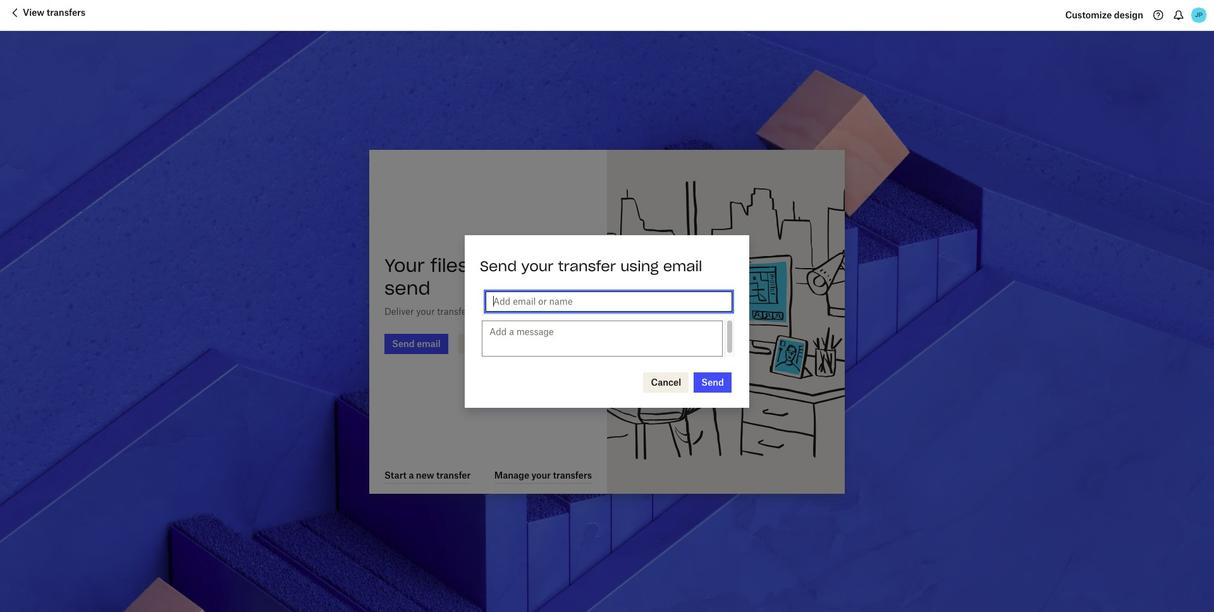 Task type: locate. For each thing, give the bounding box(es) containing it.
0 vertical spatial send
[[480, 257, 517, 275]]

your left 'to'
[[521, 257, 554, 275]]

transfer
[[558, 257, 616, 275], [437, 306, 470, 317]]

design
[[1115, 9, 1144, 20]]

email inside your files are ready to send deliver your transfer via an email or a link.
[[499, 306, 522, 317]]

email right the using
[[663, 257, 703, 275]]

0 horizontal spatial your
[[416, 306, 435, 317]]

your
[[521, 257, 554, 275], [416, 306, 435, 317]]

deliver
[[385, 306, 414, 317]]

send right 'cancel'
[[702, 377, 724, 388]]

using
[[621, 257, 659, 275]]

1 horizontal spatial transfer
[[558, 257, 616, 275]]

view transfers
[[23, 7, 85, 18]]

1 vertical spatial email
[[499, 306, 522, 317]]

view transfers button
[[8, 5, 85, 25]]

0 horizontal spatial transfer
[[437, 306, 470, 317]]

transfer left via
[[437, 306, 470, 317]]

0 horizontal spatial send
[[480, 257, 517, 275]]

send
[[385, 277, 431, 300]]

email left or
[[499, 306, 522, 317]]

transfers
[[47, 7, 85, 18]]

your right "deliver"
[[416, 306, 435, 317]]

customize design button
[[1066, 5, 1144, 25]]

files
[[431, 254, 468, 277]]

0 vertical spatial your
[[521, 257, 554, 275]]

customize
[[1066, 9, 1112, 20]]

send
[[480, 257, 517, 275], [702, 377, 724, 388]]

transfer up add email or name text box
[[558, 257, 616, 275]]

1 vertical spatial transfer
[[437, 306, 470, 317]]

send up the an
[[480, 257, 517, 275]]

1 vertical spatial your
[[416, 306, 435, 317]]

your files are ready to send deliver your transfer via an email or a link.
[[385, 254, 588, 317]]

1 horizontal spatial send
[[702, 377, 724, 388]]

0 vertical spatial email
[[663, 257, 703, 275]]

email
[[663, 257, 703, 275], [499, 306, 522, 317]]

1 vertical spatial send
[[702, 377, 724, 388]]

an
[[487, 306, 497, 317]]

1 horizontal spatial email
[[663, 257, 703, 275]]

your
[[385, 254, 425, 277]]

send inside send button
[[702, 377, 724, 388]]

a
[[536, 306, 541, 317]]

0 horizontal spatial email
[[499, 306, 522, 317]]

send for send your transfer using email
[[480, 257, 517, 275]]

jp button
[[1189, 5, 1210, 25]]



Task type: describe. For each thing, give the bounding box(es) containing it.
link.
[[543, 306, 560, 317]]

ready
[[510, 254, 563, 277]]

Add a message text field
[[482, 321, 723, 357]]

customize design
[[1066, 9, 1144, 20]]

0 vertical spatial transfer
[[558, 257, 616, 275]]

your inside your files are ready to send deliver your transfer via an email or a link.
[[416, 306, 435, 317]]

cancel
[[651, 377, 682, 388]]

Add email or name text field
[[493, 295, 725, 309]]

cancel button
[[644, 372, 689, 393]]

are
[[474, 254, 505, 277]]

transfer inside your files are ready to send deliver your transfer via an email or a link.
[[437, 306, 470, 317]]

to
[[569, 254, 588, 277]]

send your transfer using email
[[480, 257, 703, 275]]

via
[[472, 306, 484, 317]]

send for send
[[702, 377, 724, 388]]

send button
[[694, 372, 732, 393]]

view
[[23, 7, 44, 18]]

jp
[[1196, 11, 1203, 19]]

1 horizontal spatial your
[[521, 257, 554, 275]]

or
[[525, 306, 533, 317]]



Task type: vqa. For each thing, say whether or not it's contained in the screenshot.
to on the left
yes



